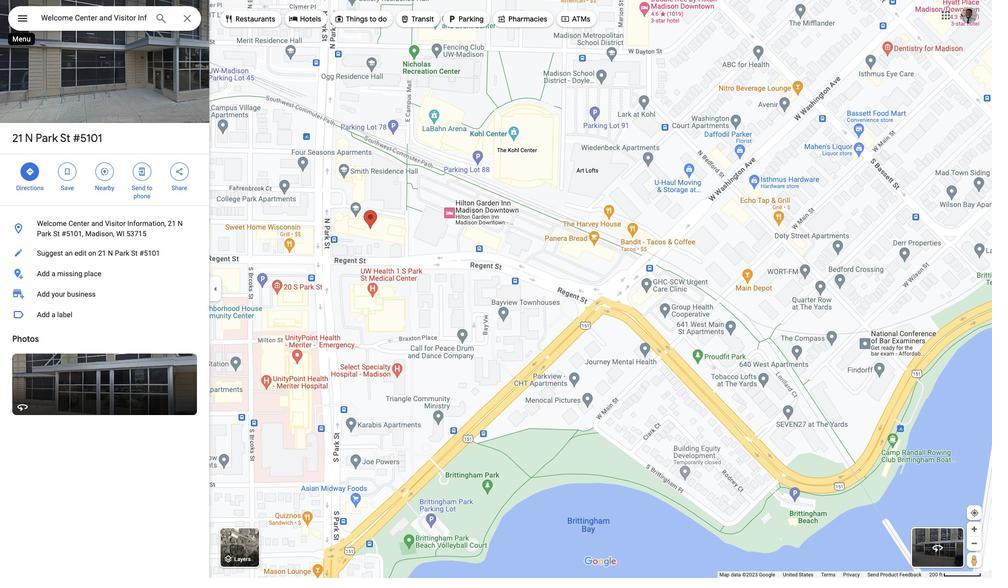 Task type: locate. For each thing, give the bounding box(es) containing it.
0 horizontal spatial #5101
[[73, 131, 102, 146]]

add a missing place button
[[0, 264, 209, 284]]

to inside  things to do
[[370, 14, 377, 24]]

send product feedback button
[[868, 572, 922, 579]]

 transit
[[400, 13, 434, 25]]

add left your
[[37, 290, 50, 299]]

welcome
[[37, 220, 67, 228]]

a left label
[[52, 311, 55, 319]]

add your business
[[37, 290, 96, 299]]

0 vertical spatial send
[[132, 185, 145, 192]]

1 vertical spatial to
[[147, 185, 152, 192]]

1 vertical spatial add
[[37, 290, 50, 299]]

2 horizontal spatial 21
[[168, 220, 176, 228]]

add a label
[[37, 311, 72, 319]]

0 vertical spatial a
[[52, 270, 55, 278]]

n right on
[[108, 249, 113, 258]]

n up 
[[25, 131, 33, 146]]

#5101
[[73, 131, 102, 146], [139, 249, 160, 258]]

footer inside google maps element
[[720, 572, 930, 579]]

google
[[759, 573, 776, 578]]

st down 53715
[[131, 249, 138, 258]]

to inside send to phone
[[147, 185, 152, 192]]

2 a from the top
[[52, 311, 55, 319]]

zoom in image
[[971, 526, 979, 534]]

1 vertical spatial n
[[178, 220, 183, 228]]

add your business link
[[0, 284, 209, 305]]

2 vertical spatial add
[[37, 311, 50, 319]]

things
[[346, 14, 368, 24]]

center
[[69, 220, 90, 228]]

st up 
[[60, 131, 70, 146]]

send up the phone
[[132, 185, 145, 192]]

1 vertical spatial 21
[[168, 220, 176, 228]]

2 vertical spatial park
[[115, 249, 129, 258]]

a left "missing"
[[52, 270, 55, 278]]

to left do
[[370, 14, 377, 24]]

#5101 up the ''
[[73, 131, 102, 146]]

0 vertical spatial to
[[370, 14, 377, 24]]

0 horizontal spatial send
[[132, 185, 145, 192]]

add for add your business
[[37, 290, 50, 299]]

park inside suggest an edit on 21 n park st #5101 button
[[115, 249, 129, 258]]

map data ©2023 google
[[720, 573, 776, 578]]

terms
[[821, 573, 836, 578]]

terms button
[[821, 572, 836, 579]]


[[335, 13, 344, 25]]

1 a from the top
[[52, 270, 55, 278]]

0 vertical spatial st
[[60, 131, 70, 146]]

atms
[[572, 14, 591, 24]]

n right information,
[[178, 220, 183, 228]]

200 ft
[[930, 573, 943, 578]]

add left label
[[37, 311, 50, 319]]

None field
[[41, 12, 147, 24]]

1 vertical spatial send
[[868, 573, 879, 578]]

send for send product feedback
[[868, 573, 879, 578]]

0 vertical spatial 21
[[12, 131, 22, 146]]

0 vertical spatial #5101
[[73, 131, 102, 146]]

1 vertical spatial park
[[37, 230, 51, 238]]

0 vertical spatial n
[[25, 131, 33, 146]]


[[100, 166, 109, 178]]

suggest an edit on 21 n park st #5101
[[37, 249, 160, 258]]

1 horizontal spatial send
[[868, 573, 879, 578]]

add
[[37, 270, 50, 278], [37, 290, 50, 299], [37, 311, 50, 319]]

 parking
[[448, 13, 484, 25]]

2 vertical spatial 21
[[98, 249, 106, 258]]

st
[[60, 131, 70, 146], [53, 230, 60, 238], [131, 249, 138, 258]]

to
[[370, 14, 377, 24], [147, 185, 152, 192]]

#5101,
[[62, 230, 84, 238]]

photos
[[12, 335, 39, 345]]

send for send to phone
[[132, 185, 145, 192]]

2 horizontal spatial st
[[131, 249, 138, 258]]

send to phone
[[132, 185, 152, 200]]

0 horizontal spatial st
[[53, 230, 60, 238]]

#5101 down 53715
[[139, 249, 160, 258]]

footer
[[720, 572, 930, 579]]

footer containing map data ©2023 google
[[720, 572, 930, 579]]

united
[[783, 573, 798, 578]]

send left product
[[868, 573, 879, 578]]

st down welcome
[[53, 230, 60, 238]]

©2023
[[743, 573, 758, 578]]

1 vertical spatial #5101
[[139, 249, 160, 258]]

0 horizontal spatial to
[[147, 185, 152, 192]]

welcome center and visitor information, 21 n park st #5101, madison, wi 53715
[[37, 220, 183, 238]]

2 vertical spatial n
[[108, 249, 113, 258]]

on
[[88, 249, 96, 258]]

2 add from the top
[[37, 290, 50, 299]]

 search field
[[8, 6, 201, 33]]

save
[[61, 185, 74, 192]]

0 horizontal spatial 21
[[12, 131, 22, 146]]

0 vertical spatial add
[[37, 270, 50, 278]]

park
[[36, 131, 58, 146], [37, 230, 51, 238], [115, 249, 129, 258]]

21 inside welcome center and visitor information, 21 n park st #5101, madison, wi 53715
[[168, 220, 176, 228]]

1 vertical spatial a
[[52, 311, 55, 319]]

do
[[378, 14, 387, 24]]

a for missing
[[52, 270, 55, 278]]

send inside send to phone
[[132, 185, 145, 192]]

1 vertical spatial st
[[53, 230, 60, 238]]

states
[[799, 573, 814, 578]]

park inside welcome center and visitor information, 21 n park st #5101, madison, wi 53715
[[37, 230, 51, 238]]

1 horizontal spatial to
[[370, 14, 377, 24]]

1 horizontal spatial #5101
[[139, 249, 160, 258]]

information,
[[127, 220, 166, 228]]

2 horizontal spatial n
[[178, 220, 183, 228]]

3 add from the top
[[37, 311, 50, 319]]

 button
[[8, 6, 37, 33]]

actions for 21 n park st #5101 region
[[0, 154, 209, 206]]

edit
[[75, 249, 86, 258]]

a
[[52, 270, 55, 278], [52, 311, 55, 319]]

ft
[[940, 573, 943, 578]]

1 add from the top
[[37, 270, 50, 278]]

n inside welcome center and visitor information, 21 n park st #5101, madison, wi 53715
[[178, 220, 183, 228]]

send inside button
[[868, 573, 879, 578]]


[[16, 11, 29, 26]]


[[497, 13, 506, 25]]


[[175, 166, 184, 178]]

add down the suggest
[[37, 270, 50, 278]]

200
[[930, 573, 938, 578]]

show your location image
[[970, 509, 980, 518]]

data
[[731, 573, 741, 578]]

wi
[[116, 230, 125, 238]]

send
[[132, 185, 145, 192], [868, 573, 879, 578]]

to up the phone
[[147, 185, 152, 192]]

visitor
[[105, 220, 126, 228]]

collapse side panel image
[[210, 284, 221, 295]]

1 horizontal spatial n
[[108, 249, 113, 258]]

add for add a label
[[37, 311, 50, 319]]

add a label button
[[0, 305, 209, 325]]

n
[[25, 131, 33, 146], [178, 220, 183, 228], [108, 249, 113, 258]]

1 horizontal spatial st
[[60, 131, 70, 146]]

21
[[12, 131, 22, 146], [168, 220, 176, 228], [98, 249, 106, 258]]

privacy button
[[844, 572, 860, 579]]

place
[[84, 270, 101, 278]]



Task type: describe. For each thing, give the bounding box(es) containing it.
st inside welcome center and visitor information, 21 n park st #5101, madison, wi 53715
[[53, 230, 60, 238]]

google account: leeland pitt  
(leeland.pitt@adept.ai) image
[[961, 7, 978, 23]]

zoom out image
[[971, 540, 979, 548]]

21 n park st #5101
[[12, 131, 102, 146]]

200 ft button
[[930, 573, 982, 578]]

Welcome Center and Visitor Information, 21 N Park St #5101, Madison, WI 53715 field
[[8, 6, 201, 31]]


[[137, 166, 147, 178]]

2 vertical spatial st
[[131, 249, 138, 258]]

welcome center and visitor information, 21 n park st #5101, madison, wi 53715 button
[[0, 215, 209, 243]]

missing
[[57, 270, 82, 278]]

add a missing place
[[37, 270, 101, 278]]

 restaurants
[[224, 13, 275, 25]]


[[561, 13, 570, 25]]

1 horizontal spatial 21
[[98, 249, 106, 258]]

a for label
[[52, 311, 55, 319]]


[[400, 13, 410, 25]]

pharmacies
[[509, 14, 548, 24]]

madison,
[[85, 230, 114, 238]]

 atms
[[561, 13, 591, 25]]

0 horizontal spatial n
[[25, 131, 33, 146]]

none field inside welcome center and visitor information, 21 n park st #5101, madison, wi 53715 'field'
[[41, 12, 147, 24]]


[[289, 13, 298, 25]]

add for add a missing place
[[37, 270, 50, 278]]

an
[[65, 249, 73, 258]]

transit
[[412, 14, 434, 24]]

label
[[57, 311, 72, 319]]

21 n park st #5101 main content
[[0, 0, 209, 579]]


[[224, 13, 233, 25]]

united states button
[[783, 572, 814, 579]]

map
[[720, 573, 730, 578]]

hotels
[[300, 14, 321, 24]]

#5101 inside suggest an edit on 21 n park st #5101 button
[[139, 249, 160, 258]]

nearby
[[95, 185, 114, 192]]

0 vertical spatial park
[[36, 131, 58, 146]]

united states
[[783, 573, 814, 578]]


[[63, 166, 72, 178]]

suggest
[[37, 249, 63, 258]]

directions
[[16, 185, 44, 192]]

suggest an edit on 21 n park st #5101 button
[[0, 243, 209, 264]]

show street view coverage image
[[967, 553, 982, 569]]

 pharmacies
[[497, 13, 548, 25]]


[[25, 166, 35, 178]]

share
[[172, 185, 187, 192]]


[[448, 13, 457, 25]]

 things to do
[[335, 13, 387, 25]]

feedback
[[900, 573, 922, 578]]

phone
[[134, 193, 151, 200]]

send product feedback
[[868, 573, 922, 578]]

product
[[881, 573, 899, 578]]

google maps element
[[0, 0, 992, 579]]

street view image
[[932, 542, 944, 555]]

 hotels
[[289, 13, 321, 25]]

53715
[[126, 230, 147, 238]]

business
[[67, 290, 96, 299]]

layers
[[234, 557, 251, 564]]

restaurants
[[236, 14, 275, 24]]

your
[[52, 290, 65, 299]]

privacy
[[844, 573, 860, 578]]

parking
[[459, 14, 484, 24]]

and
[[91, 220, 103, 228]]



Task type: vqa. For each thing, say whether or not it's contained in the screenshot.


